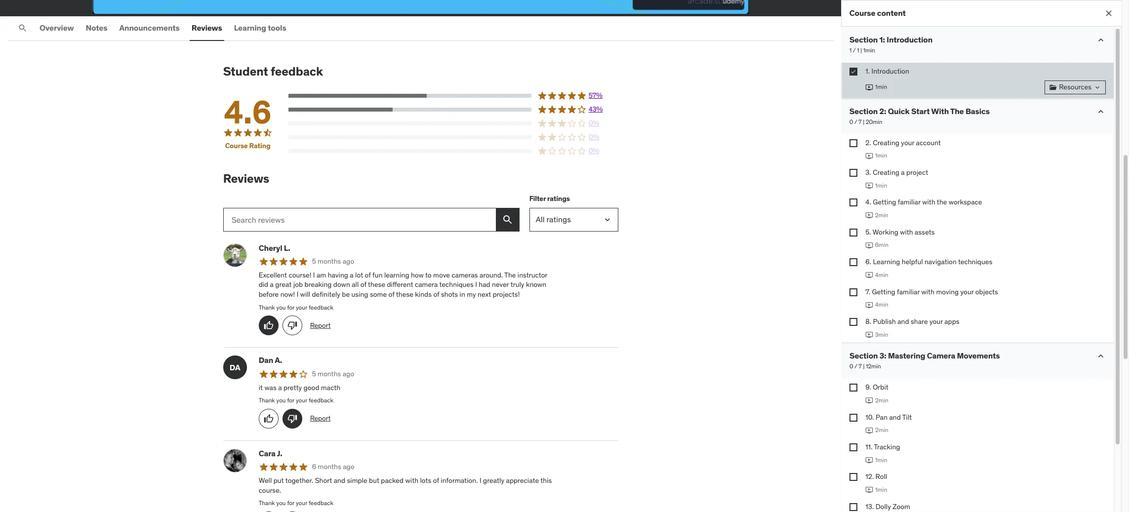Task type: locate. For each thing, give the bounding box(es) containing it.
your left apps
[[930, 317, 943, 326]]

play working with assets image
[[866, 241, 873, 249]]

months up short
[[318, 463, 341, 471]]

thank you for your feedback for dan a.
[[259, 397, 333, 404]]

2:
[[880, 106, 887, 116]]

overview button
[[38, 16, 76, 40]]

feedback for j.
[[309, 500, 333, 507]]

1 you from the top
[[276, 304, 286, 311]]

1 horizontal spatial these
[[396, 290, 413, 299]]

thank you for your feedback
[[259, 304, 333, 311], [259, 397, 333, 404], [259, 500, 333, 507]]

and down 6 months ago
[[334, 476, 345, 485]]

your down it was a pretty good macth on the bottom left of page
[[296, 397, 307, 404]]

1 xsmall image from the top
[[850, 199, 858, 207]]

2 vertical spatial 2min
[[875, 426, 889, 434]]

small image
[[1096, 351, 1106, 361]]

ago for a.
[[343, 369, 354, 378]]

1 0% button from the top
[[288, 118, 618, 128]]

7
[[859, 118, 862, 125], [859, 363, 862, 370]]

1 vertical spatial for
[[287, 397, 294, 404]]

2 5 months ago from the top
[[312, 369, 354, 378]]

2min for getting
[[875, 211, 889, 219]]

0 horizontal spatial learning
[[234, 23, 266, 33]]

2 small image from the top
[[1096, 106, 1106, 116]]

transcript in sidebar region image
[[746, 0, 758, 8]]

of right 'lots'
[[433, 476, 439, 485]]

3 xsmall image from the top
[[850, 318, 858, 326]]

thank
[[259, 304, 275, 311], [259, 397, 275, 404], [259, 500, 275, 507]]

reviews inside button
[[192, 23, 222, 33]]

1 vertical spatial reviews
[[223, 171, 269, 186]]

play pan and tilt image
[[866, 427, 873, 435]]

11. tracking
[[866, 443, 900, 452]]

1
[[850, 47, 852, 54], [857, 47, 860, 54]]

play getting familiar with moving your objects image
[[866, 301, 873, 309]]

familiar down helpful
[[897, 287, 920, 296]]

search image
[[18, 23, 28, 33]]

well put together. short and simple but packed with lots of information. i greatly appreciate this course.
[[259, 476, 552, 495]]

xsmall image left 8.
[[850, 318, 858, 326]]

learning left "tools"
[[234, 23, 266, 33]]

0 vertical spatial 5 months ago
[[312, 257, 354, 266]]

2 0 from the top
[[850, 363, 853, 370]]

creating for a
[[873, 168, 899, 177]]

1 vertical spatial 5
[[312, 369, 316, 378]]

feedback down short
[[309, 500, 333, 507]]

5 months ago
[[312, 257, 354, 266], [312, 369, 354, 378]]

creating right 2.
[[873, 138, 899, 147]]

4 xsmall image from the top
[[850, 414, 858, 422]]

2 vertical spatial months
[[318, 463, 341, 471]]

project
[[906, 168, 928, 177]]

getting right 7.
[[872, 287, 895, 296]]

you down was at the left of page
[[276, 397, 286, 404]]

0 vertical spatial for
[[287, 304, 294, 311]]

play creating your account image
[[866, 152, 873, 160]]

undo mark as helpful image
[[264, 321, 273, 331]]

ago for j.
[[343, 463, 354, 471]]

0 horizontal spatial these
[[368, 280, 385, 289]]

section inside section 1: introduction 1 / 1 | 1min
[[850, 35, 878, 44]]

2 vertical spatial you
[[276, 500, 286, 507]]

0 vertical spatial 0%
[[589, 119, 599, 127]]

it
[[259, 383, 263, 392]]

0 vertical spatial 0% button
[[288, 118, 618, 128]]

5 up good
[[312, 369, 316, 378]]

thank down before
[[259, 304, 275, 311]]

0 vertical spatial introduction
[[887, 35, 933, 44]]

1min up 1.
[[864, 47, 875, 54]]

0 vertical spatial 2min
[[875, 211, 889, 219]]

/ left 12min
[[855, 363, 857, 370]]

2 vertical spatial |
[[863, 363, 865, 370]]

feedback down definitely
[[309, 304, 333, 311]]

0 horizontal spatial the
[[504, 271, 516, 279]]

feedback down "tools"
[[271, 64, 323, 79]]

information.
[[441, 476, 478, 485]]

1min right play creating your account icon
[[875, 152, 888, 159]]

section for section 2: quick start with the basics
[[850, 106, 878, 116]]

and left share
[[898, 317, 909, 326]]

1 vertical spatial familiar
[[897, 287, 920, 296]]

1 vertical spatial thank you for your feedback
[[259, 397, 333, 404]]

play getting familiar with the workspace image
[[866, 212, 873, 219]]

cameras
[[452, 271, 478, 279]]

5 for cheryl l.
[[312, 257, 316, 266]]

months up the macth
[[318, 369, 341, 378]]

xsmall image
[[850, 199, 858, 207], [850, 258, 858, 266], [850, 318, 858, 326], [850, 414, 858, 422]]

of right all
[[360, 280, 366, 289]]

content
[[877, 8, 906, 18]]

for down now! in the bottom of the page
[[287, 304, 294, 311]]

reviews button
[[190, 16, 224, 40]]

5 months ago up having in the left of the page
[[312, 257, 354, 266]]

rating
[[249, 141, 270, 150]]

submit search image
[[502, 214, 514, 226]]

and left tilt
[[889, 413, 901, 422]]

2 report from the top
[[310, 414, 331, 423]]

2 vertical spatial 0% button
[[288, 146, 618, 156]]

2 0% from the top
[[589, 132, 599, 141]]

the
[[937, 198, 947, 207]]

thank down course.
[[259, 500, 275, 507]]

for
[[287, 304, 294, 311], [287, 397, 294, 404], [287, 500, 294, 507]]

8.
[[866, 317, 871, 326]]

thank for dan
[[259, 397, 275, 404]]

student
[[223, 64, 268, 79]]

0 left 20min
[[850, 118, 853, 125]]

navigation
[[925, 257, 957, 266]]

1 vertical spatial you
[[276, 397, 286, 404]]

you down now! in the bottom of the page
[[276, 304, 286, 311]]

2 vertical spatial thank
[[259, 500, 275, 507]]

familiar
[[898, 198, 921, 207], [897, 287, 920, 296]]

2 thank from the top
[[259, 397, 275, 404]]

section up 12min
[[850, 351, 878, 361]]

1 thank from the top
[[259, 304, 275, 311]]

2 2min from the top
[[875, 397, 889, 404]]

techniques
[[958, 257, 992, 266], [439, 280, 474, 289]]

1 vertical spatial months
[[318, 369, 341, 378]]

months for dan a.
[[318, 369, 341, 378]]

greatly
[[483, 476, 504, 485]]

0 vertical spatial thank you for your feedback
[[259, 304, 333, 311]]

course left rating
[[225, 141, 248, 150]]

1 small image from the top
[[1096, 35, 1106, 45]]

xsmall image for 4. getting familiar with the workspace
[[850, 199, 858, 207]]

2 4min from the top
[[875, 301, 889, 308]]

a
[[901, 168, 905, 177], [350, 271, 354, 279], [270, 280, 274, 289], [278, 383, 282, 392]]

course for course rating
[[225, 141, 248, 150]]

working
[[873, 228, 898, 236]]

1 months from the top
[[318, 257, 341, 266]]

2 section from the top
[[850, 106, 878, 116]]

dan
[[259, 355, 273, 365]]

xsmall image for 9. orbit
[[850, 384, 858, 392]]

| down section 1: introduction 'dropdown button'
[[861, 47, 862, 54]]

1 report from the top
[[310, 321, 331, 330]]

7 left 20min
[[859, 118, 862, 125]]

1min for 11.
[[875, 456, 888, 464]]

for down together.
[[287, 500, 294, 507]]

section 1: introduction 1 / 1 | 1min
[[850, 35, 933, 54]]

xsmall image left 9.
[[850, 384, 858, 392]]

months for cheryl l.
[[318, 257, 341, 266]]

0 vertical spatial the
[[951, 106, 964, 116]]

1 0 from the top
[[850, 118, 853, 125]]

2 vertical spatial ago
[[343, 463, 354, 471]]

4min for getting
[[875, 301, 889, 308]]

1 vertical spatial report
[[310, 414, 331, 423]]

0% for 3rd 0% button
[[589, 146, 599, 155]]

cheryl
[[259, 243, 282, 253]]

0 vertical spatial thank
[[259, 304, 275, 311]]

0 horizontal spatial techniques
[[439, 280, 474, 289]]

2 0% button from the top
[[288, 132, 618, 142]]

0 vertical spatial getting
[[873, 198, 896, 207]]

1 vertical spatial course
[[225, 141, 248, 150]]

1 vertical spatial 0% button
[[288, 132, 618, 142]]

3 section from the top
[[850, 351, 878, 361]]

report right mark as unhelpful icon
[[310, 321, 331, 330]]

i left will
[[297, 290, 299, 299]]

down
[[333, 280, 350, 289]]

1:
[[880, 35, 885, 44]]

section for section 3: mastering camera movements
[[850, 351, 878, 361]]

xsmall image left 12.
[[850, 473, 858, 481]]

0 vertical spatial learning
[[234, 23, 266, 33]]

before
[[259, 290, 279, 299]]

1min right 'play tracking' "icon"
[[875, 456, 888, 464]]

2 report button from the top
[[310, 414, 331, 424]]

report button right undo mark as unhelpful image
[[310, 414, 331, 424]]

apps
[[945, 317, 960, 326]]

0 vertical spatial 4min
[[875, 271, 889, 278]]

section up 20min
[[850, 106, 878, 116]]

i left had
[[475, 280, 477, 289]]

1 5 from the top
[[312, 257, 316, 266]]

1 for from the top
[[287, 304, 294, 311]]

1 vertical spatial 5 months ago
[[312, 369, 354, 378]]

you for l.
[[276, 304, 286, 311]]

3 0% from the top
[[589, 146, 599, 155]]

1 7 from the top
[[859, 118, 862, 125]]

these down different
[[396, 290, 413, 299]]

section left 1: on the right top of page
[[850, 35, 878, 44]]

2min right play orbit icon
[[875, 397, 889, 404]]

introduction right 1.
[[872, 67, 909, 76]]

5. working with assets
[[866, 228, 935, 236]]

to
[[425, 271, 432, 279]]

report button
[[310, 321, 331, 331], [310, 414, 331, 424]]

2 vertical spatial /
[[855, 363, 857, 370]]

with
[[932, 106, 949, 116]]

1 horizontal spatial the
[[951, 106, 964, 116]]

months for cara j.
[[318, 463, 341, 471]]

2 1 from the left
[[857, 47, 860, 54]]

1 horizontal spatial course
[[850, 8, 876, 18]]

was
[[264, 383, 277, 392]]

xsmall image left '4.'
[[850, 199, 858, 207]]

xsmall image left 11. at right bottom
[[850, 444, 858, 452]]

instructor
[[518, 271, 547, 279]]

4min right play getting familiar with moving your objects image
[[875, 301, 889, 308]]

1 horizontal spatial learning
[[873, 257, 900, 266]]

xsmall image left 13.
[[850, 503, 858, 511]]

4min
[[875, 271, 889, 278], [875, 301, 889, 308]]

simple
[[347, 476, 367, 485]]

1 creating from the top
[[873, 138, 899, 147]]

0
[[850, 118, 853, 125], [850, 363, 853, 370]]

1 vertical spatial 7
[[859, 363, 862, 370]]

0% button
[[288, 118, 618, 128], [288, 132, 618, 142], [288, 146, 618, 156]]

0 vertical spatial small image
[[1096, 35, 1106, 45]]

2 thank you for your feedback from the top
[[259, 397, 333, 404]]

0 vertical spatial |
[[861, 47, 862, 54]]

1 vertical spatial learning
[[873, 257, 900, 266]]

0 horizontal spatial 1
[[850, 47, 852, 54]]

1 vertical spatial 2min
[[875, 397, 889, 404]]

1 0% from the top
[[589, 119, 599, 127]]

1 vertical spatial |
[[863, 118, 865, 125]]

4min right the 'play learning helpful navigation techniques' image at the right bottom of page
[[875, 271, 889, 278]]

for for cheryl l.
[[287, 304, 294, 311]]

2 7 from the top
[[859, 363, 862, 370]]

2 vertical spatial and
[[334, 476, 345, 485]]

mute image
[[727, 0, 739, 8]]

1 vertical spatial 0
[[850, 363, 853, 370]]

5
[[312, 257, 316, 266], [312, 369, 316, 378]]

5.
[[866, 228, 871, 236]]

2 xsmall image from the top
[[850, 258, 858, 266]]

learning tools
[[234, 23, 286, 33]]

1 2min from the top
[[875, 211, 889, 219]]

/ down section 1: introduction 'dropdown button'
[[853, 47, 856, 54]]

3min
[[875, 331, 889, 338]]

1 5 months ago from the top
[[312, 257, 354, 266]]

0 horizontal spatial reviews
[[192, 23, 222, 33]]

1min right play roll image
[[875, 486, 888, 493]]

0 vertical spatial you
[[276, 304, 286, 311]]

2 5 from the top
[[312, 369, 316, 378]]

1 vertical spatial /
[[855, 118, 857, 125]]

basics
[[966, 106, 990, 116]]

0 vertical spatial creating
[[873, 138, 899, 147]]

moving
[[936, 287, 959, 296]]

1 horizontal spatial 1
[[857, 47, 860, 54]]

report button for dan a.
[[310, 414, 331, 424]]

1 section from the top
[[850, 35, 878, 44]]

your down will
[[296, 304, 307, 311]]

0 vertical spatial 0
[[850, 118, 853, 125]]

xsmall image left 2.
[[850, 139, 858, 147]]

familiar down 'project'
[[898, 198, 921, 207]]

section for section 1: introduction
[[850, 35, 878, 44]]

small image down resources dropdown button
[[1096, 106, 1106, 116]]

0 vertical spatial familiar
[[898, 198, 921, 207]]

0 vertical spatial report
[[310, 321, 331, 330]]

0 vertical spatial course
[[850, 8, 876, 18]]

9.
[[866, 383, 871, 392]]

2 vertical spatial thank you for your feedback
[[259, 500, 333, 507]]

xsmall image left 1.
[[850, 68, 858, 76]]

a left the lot
[[350, 271, 354, 279]]

1min right play creating a project 'icon'
[[875, 182, 888, 189]]

the right with
[[951, 106, 964, 116]]

/
[[853, 47, 856, 54], [855, 118, 857, 125], [855, 363, 857, 370]]

great
[[275, 280, 292, 289]]

techniques up "in"
[[439, 280, 474, 289]]

2min right play pan and tilt image at the bottom of page
[[875, 426, 889, 434]]

for down pretty
[[287, 397, 294, 404]]

learning
[[384, 271, 409, 279]]

1 vertical spatial techniques
[[439, 280, 474, 289]]

report
[[310, 321, 331, 330], [310, 414, 331, 423]]

2 for from the top
[[287, 397, 294, 404]]

3 you from the top
[[276, 500, 286, 507]]

7 left 12min
[[859, 363, 862, 370]]

1 vertical spatial 0%
[[589, 132, 599, 141]]

1 vertical spatial thank
[[259, 397, 275, 404]]

| left 12min
[[863, 363, 865, 370]]

xsmall image left the '10.'
[[850, 414, 858, 422]]

job
[[293, 280, 303, 289]]

2 months from the top
[[318, 369, 341, 378]]

2 creating from the top
[[873, 168, 899, 177]]

these down fun
[[368, 280, 385, 289]]

1 vertical spatial ago
[[343, 369, 354, 378]]

but
[[369, 476, 379, 485]]

report button right mark as unhelpful icon
[[310, 321, 331, 331]]

0 vertical spatial 5
[[312, 257, 316, 266]]

2 vertical spatial for
[[287, 500, 294, 507]]

1. introduction
[[866, 67, 909, 76]]

4min for learning
[[875, 271, 889, 278]]

packed
[[381, 476, 404, 485]]

1 vertical spatial creating
[[873, 168, 899, 177]]

| left 20min
[[863, 118, 865, 125]]

3 2min from the top
[[875, 426, 889, 434]]

with left moving on the right bottom of the page
[[921, 287, 935, 296]]

section inside section 3: mastering camera movements 0 / 7 | 12min
[[850, 351, 878, 361]]

1 vertical spatial report button
[[310, 414, 331, 424]]

with left 'lots'
[[405, 476, 418, 485]]

2 vertical spatial 0%
[[589, 146, 599, 155]]

1 4min from the top
[[875, 271, 889, 278]]

1 report button from the top
[[310, 321, 331, 331]]

| inside the section 2: quick start with the basics 0 / 7 | 20min
[[863, 118, 865, 125]]

1 vertical spatial 4min
[[875, 301, 889, 308]]

small image down close course content sidebar icon
[[1096, 35, 1106, 45]]

you for j.
[[276, 500, 286, 507]]

0 horizontal spatial course
[[225, 141, 248, 150]]

3 thank from the top
[[259, 500, 275, 507]]

thank you for your feedback for cara j.
[[259, 500, 333, 507]]

1min for 12.
[[875, 486, 888, 493]]

creating right 3.
[[873, 168, 899, 177]]

5 months ago for cheryl l.
[[312, 257, 354, 266]]

1 vertical spatial small image
[[1096, 106, 1106, 116]]

0 vertical spatial /
[[853, 47, 856, 54]]

report right undo mark as unhelpful image
[[310, 414, 331, 423]]

i
[[313, 271, 315, 279], [475, 280, 477, 289], [297, 290, 299, 299], [480, 476, 481, 485]]

12min
[[866, 363, 881, 370]]

thank you for your feedback down pretty
[[259, 397, 333, 404]]

introduction
[[887, 35, 933, 44], [872, 67, 909, 76]]

1 vertical spatial the
[[504, 271, 516, 279]]

course inside sidebar element
[[850, 8, 876, 18]]

0 vertical spatial section
[[850, 35, 878, 44]]

xsmall image for 10. pan and tilt
[[850, 414, 858, 422]]

1 vertical spatial getting
[[872, 287, 895, 296]]

8. publish and share your apps
[[866, 317, 960, 326]]

small image
[[1096, 35, 1106, 45], [1096, 106, 1106, 116]]

0 vertical spatial report button
[[310, 321, 331, 331]]

with left assets
[[900, 228, 913, 236]]

small image for section 1: introduction
[[1096, 35, 1106, 45]]

0 vertical spatial ago
[[343, 257, 354, 266]]

5 up breaking
[[312, 257, 316, 266]]

and for tilt
[[889, 413, 901, 422]]

cara
[[259, 448, 276, 458]]

| inside section 3: mastering camera movements 0 / 7 | 12min
[[863, 363, 865, 370]]

getting right '4.'
[[873, 198, 896, 207]]

ago
[[343, 257, 354, 266], [343, 369, 354, 378], [343, 463, 354, 471]]

feedback down good
[[309, 397, 333, 404]]

getting for 7.
[[872, 287, 895, 296]]

2 you from the top
[[276, 397, 286, 404]]

reviews
[[192, 23, 222, 33], [223, 171, 269, 186]]

Search reviews text field
[[223, 208, 496, 231]]

a.
[[275, 355, 282, 365]]

kinds
[[415, 290, 432, 299]]

xsmall image right "resources"
[[1094, 83, 1102, 91]]

xsmall image
[[850, 68, 858, 76], [1049, 83, 1057, 91], [1094, 83, 1102, 91], [850, 139, 858, 147], [850, 169, 858, 177], [850, 229, 858, 236], [850, 288, 858, 296], [850, 384, 858, 392], [850, 444, 858, 452], [850, 473, 858, 481], [850, 503, 858, 511]]

familiar for moving
[[897, 287, 920, 296]]

thank you for your feedback down now! in the bottom of the page
[[259, 304, 333, 311]]

3 thank you for your feedback from the top
[[259, 500, 333, 507]]

0 left 12min
[[850, 363, 853, 370]]

1 thank you for your feedback from the top
[[259, 304, 333, 311]]

0 vertical spatial months
[[318, 257, 341, 266]]

appreciate
[[506, 476, 539, 485]]

3 months from the top
[[318, 463, 341, 471]]

xsmall image left 3.
[[850, 169, 858, 177]]

lot
[[355, 271, 363, 279]]

0 vertical spatial and
[[898, 317, 909, 326]]

play creating a project image
[[866, 182, 873, 190]]

1 horizontal spatial techniques
[[958, 257, 992, 266]]

0 vertical spatial reviews
[[192, 23, 222, 33]]

7 inside section 3: mastering camera movements 0 / 7 | 12min
[[859, 363, 862, 370]]

thank down was at the left of page
[[259, 397, 275, 404]]

you down course.
[[276, 500, 286, 507]]

with left the
[[922, 198, 935, 207]]

1 vertical spatial section
[[850, 106, 878, 116]]

i left greatly
[[480, 476, 481, 485]]

3 for from the top
[[287, 500, 294, 507]]

0 vertical spatial techniques
[[958, 257, 992, 266]]

thank you for your feedback down together.
[[259, 500, 333, 507]]

introduction right 1: on the right top of page
[[887, 35, 933, 44]]

of right the lot
[[365, 271, 371, 279]]

1min inside section 1: introduction 1 / 1 | 1min
[[864, 47, 875, 54]]

camera
[[415, 280, 438, 289]]

43%
[[589, 105, 603, 114]]

section 3: mastering camera movements 0 / 7 | 12min
[[850, 351, 1000, 370]]

1 vertical spatial and
[[889, 413, 901, 422]]

xsmall image left 6.
[[850, 258, 858, 266]]

0 vertical spatial these
[[368, 280, 385, 289]]

having
[[328, 271, 348, 279]]

section inside the section 2: quick start with the basics 0 / 7 | 20min
[[850, 106, 878, 116]]

and for share
[[898, 317, 909, 326]]

the
[[951, 106, 964, 116], [504, 271, 516, 279]]

2 vertical spatial section
[[850, 351, 878, 361]]

|
[[861, 47, 862, 54], [863, 118, 865, 125], [863, 363, 865, 370]]

| inside section 1: introduction 1 / 1 | 1min
[[861, 47, 862, 54]]

learning
[[234, 23, 266, 33], [873, 257, 900, 266]]

0 vertical spatial 7
[[859, 118, 862, 125]]



Task type: vqa. For each thing, say whether or not it's contained in the screenshot.


Task type: describe. For each thing, give the bounding box(es) containing it.
introduction inside section 1: introduction 1 / 1 | 1min
[[887, 35, 933, 44]]

mark as helpful image
[[264, 414, 273, 424]]

this
[[541, 476, 552, 485]]

1min right play introduction image on the top of page
[[875, 83, 888, 90]]

for for dan a.
[[287, 397, 294, 404]]

5 months ago for dan a.
[[312, 369, 354, 378]]

around.
[[480, 271, 503, 279]]

feedback for l.
[[309, 304, 333, 311]]

4.
[[866, 198, 871, 207]]

using
[[351, 290, 368, 299]]

/ inside the section 2: quick start with the basics 0 / 7 | 20min
[[855, 118, 857, 125]]

tools
[[268, 23, 286, 33]]

familiar for the
[[898, 198, 921, 207]]

overview
[[40, 23, 74, 33]]

0 inside the section 2: quick start with the basics 0 / 7 | 20min
[[850, 118, 853, 125]]

helpful
[[902, 257, 923, 266]]

xsmall image for 2. creating your account
[[850, 139, 858, 147]]

report for a.
[[310, 414, 331, 423]]

play learning helpful navigation techniques image
[[866, 271, 873, 279]]

xsmall image for 7. getting familiar with moving your objects
[[850, 288, 858, 296]]

a right was at the left of page
[[278, 383, 282, 392]]

i left am
[[313, 271, 315, 279]]

da
[[230, 362, 240, 372]]

xsmall image left "resources"
[[1049, 83, 1057, 91]]

techniques inside the excellent course! i am having a lot of fun learning how to move cameras around. the instructor did a great job breaking down all of these different camera techniques i had never truly known before now! i will definitely be using some of these kinds of shots in my next projects!
[[439, 280, 474, 289]]

creating for your
[[873, 138, 899, 147]]

you for a.
[[276, 397, 286, 404]]

section 2: quick start with the basics 0 / 7 | 20min
[[850, 106, 990, 125]]

truly
[[511, 280, 524, 289]]

mark as unhelpful image
[[287, 321, 297, 331]]

good
[[304, 383, 319, 392]]

6.
[[866, 257, 871, 266]]

course rating
[[225, 141, 270, 150]]

announcements
[[119, 23, 180, 33]]

for for cara j.
[[287, 500, 294, 507]]

your down together.
[[296, 500, 307, 507]]

6min
[[875, 241, 889, 249]]

workspace
[[949, 198, 982, 207]]

start
[[912, 106, 930, 116]]

1.
[[866, 67, 870, 76]]

i inside well put together. short and simple but packed with lots of information. i greatly appreciate this course.
[[480, 476, 481, 485]]

section 3: mastering camera movements button
[[850, 351, 1000, 361]]

a left 'project'
[[901, 168, 905, 177]]

camera
[[927, 351, 956, 361]]

all
[[352, 280, 359, 289]]

xsmall image for 11. tracking
[[850, 444, 858, 452]]

with inside well put together. short and simple but packed with lots of information. i greatly appreciate this course.
[[405, 476, 418, 485]]

student feedback
[[223, 64, 323, 79]]

excellent
[[259, 271, 287, 279]]

12. roll
[[866, 472, 887, 481]]

learning tools button
[[232, 16, 288, 40]]

j.
[[277, 448, 282, 458]]

movements
[[957, 351, 1000, 361]]

move
[[433, 271, 450, 279]]

undo mark as unhelpful image
[[287, 414, 297, 424]]

3 0% button from the top
[[288, 146, 618, 156]]

the inside the section 2: quick start with the basics 0 / 7 | 20min
[[951, 106, 964, 116]]

add note image
[[131, 0, 143, 8]]

announcements button
[[117, 16, 182, 40]]

play image
[[8, 0, 20, 8]]

2min for pan
[[875, 426, 889, 434]]

9. orbit
[[866, 383, 889, 392]]

13.
[[866, 502, 874, 511]]

known
[[526, 280, 546, 289]]

section 1: introduction button
[[850, 35, 933, 45]]

10. pan and tilt
[[866, 413, 912, 422]]

ago for l.
[[343, 257, 354, 266]]

different
[[387, 280, 413, 289]]

course!
[[289, 271, 311, 279]]

share
[[911, 317, 928, 326]]

section 2: quick start with the basics button
[[850, 106, 990, 116]]

3.
[[866, 168, 871, 177]]

course for course content
[[850, 8, 876, 18]]

xsmall image for 5. working with assets
[[850, 229, 858, 236]]

report button for cheryl l.
[[310, 321, 331, 331]]

how
[[411, 271, 424, 279]]

of inside well put together. short and simple but packed with lots of information. i greatly appreciate this course.
[[433, 476, 439, 485]]

play tracking image
[[866, 456, 873, 464]]

of down different
[[388, 290, 395, 299]]

5 for dan a.
[[312, 369, 316, 378]]

xsmall image for 8. publish and share your apps
[[850, 318, 858, 326]]

11.
[[866, 443, 873, 452]]

notes button
[[84, 16, 109, 40]]

0% for second 0% button from the top
[[589, 132, 599, 141]]

2min for orbit
[[875, 397, 889, 404]]

13. dolly zoom
[[866, 502, 910, 511]]

the inside the excellent course! i am having a lot of fun learning how to move cameras around. the instructor did a great job breaking down all of these different camera techniques i had never truly known before now! i will definitely be using some of these kinds of shots in my next projects!
[[504, 271, 516, 279]]

a right did at the bottom of the page
[[270, 280, 274, 289]]

cheryl l.
[[259, 243, 290, 253]]

1min for 2.
[[875, 152, 888, 159]]

xsmall image for 12. roll
[[850, 473, 858, 481]]

thank you for your feedback for cheryl l.
[[259, 304, 333, 311]]

mastering
[[888, 351, 925, 361]]

2. creating your account
[[866, 138, 941, 147]]

dolly
[[876, 502, 891, 511]]

definitely
[[312, 290, 340, 299]]

close course content sidebar image
[[1104, 8, 1114, 18]]

6 months ago
[[312, 463, 354, 471]]

1 horizontal spatial reviews
[[223, 171, 269, 186]]

xsmall image for 1. introduction
[[850, 68, 858, 76]]

xsmall image for 6. learning helpful navigation techniques
[[850, 258, 858, 266]]

notes
[[86, 23, 107, 33]]

tilt
[[902, 413, 912, 422]]

play roll image
[[866, 486, 873, 494]]

roll
[[876, 472, 887, 481]]

assets
[[915, 228, 935, 236]]

getting for 4.
[[873, 198, 896, 207]]

feedback for a.
[[309, 397, 333, 404]]

small image for section 2: quick start with the basics
[[1096, 106, 1106, 116]]

my
[[467, 290, 476, 299]]

orbit
[[873, 383, 889, 392]]

7. getting familiar with moving your objects
[[866, 287, 998, 296]]

learning inside button
[[234, 23, 266, 33]]

publish
[[873, 317, 896, 326]]

thank for cheryl
[[259, 304, 275, 311]]

play publish and share your apps image
[[866, 331, 873, 339]]

breaking
[[305, 280, 332, 289]]

play introduction image
[[866, 83, 873, 91]]

filter
[[529, 194, 546, 203]]

play orbit image
[[866, 397, 873, 405]]

techniques inside sidebar element
[[958, 257, 992, 266]]

learning inside sidebar element
[[873, 257, 900, 266]]

1 vertical spatial introduction
[[872, 67, 909, 76]]

projects!
[[493, 290, 520, 299]]

xsmall image for 3. creating a project
[[850, 169, 858, 177]]

tracking
[[874, 443, 900, 452]]

thank for cara
[[259, 500, 275, 507]]

shots
[[441, 290, 458, 299]]

report for l.
[[310, 321, 331, 330]]

4.6
[[224, 93, 272, 132]]

your right moving on the right bottom of the page
[[961, 287, 974, 296]]

it was a pretty good macth
[[259, 383, 340, 392]]

resources
[[1059, 82, 1092, 91]]

/ inside section 1: introduction 1 / 1 | 1min
[[853, 47, 856, 54]]

next
[[478, 290, 491, 299]]

1min for 3.
[[875, 182, 888, 189]]

some
[[370, 290, 387, 299]]

objects
[[975, 287, 998, 296]]

7 inside the section 2: quick start with the basics 0 / 7 | 20min
[[859, 118, 862, 125]]

and inside well put together. short and simple but packed with lots of information. i greatly appreciate this course.
[[334, 476, 345, 485]]

0% for 3rd 0% button from the bottom of the page
[[589, 119, 599, 127]]

1 vertical spatial these
[[396, 290, 413, 299]]

did
[[259, 280, 268, 289]]

course.
[[259, 486, 281, 495]]

macth
[[321, 383, 340, 392]]

sidebar element
[[841, 0, 1122, 512]]

43% button
[[288, 105, 618, 114]]

3. creating a project
[[866, 168, 928, 177]]

your left account
[[901, 138, 914, 147]]

together.
[[285, 476, 313, 485]]

course content
[[850, 8, 906, 18]]

/ inside section 3: mastering camera movements 0 / 7 | 12min
[[855, 363, 857, 370]]

12.
[[866, 472, 874, 481]]

of right kinds at the bottom of the page
[[433, 290, 439, 299]]

0 inside section 3: mastering camera movements 0 / 7 | 12min
[[850, 363, 853, 370]]

7.
[[866, 287, 870, 296]]

never
[[492, 280, 509, 289]]

resources button
[[1045, 80, 1106, 94]]

4. getting familiar with the workspace
[[866, 198, 982, 207]]

1 1 from the left
[[850, 47, 852, 54]]



